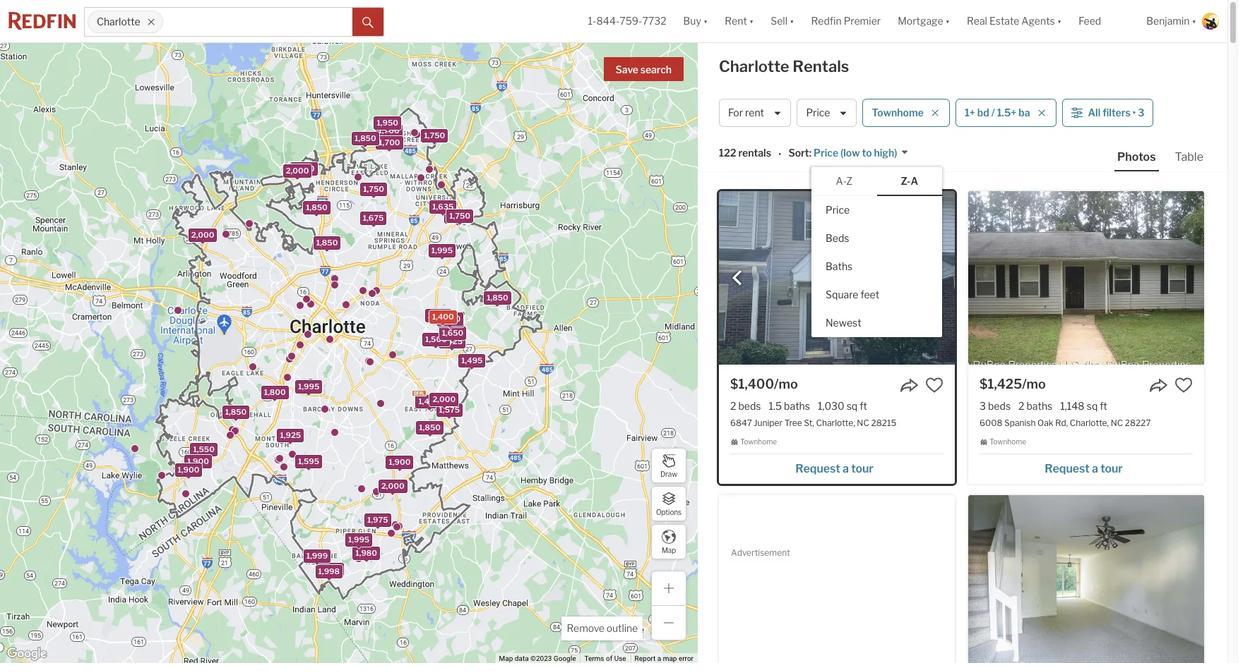 Task type: describe. For each thing, give the bounding box(es) containing it.
buy ▾ button
[[683, 0, 708, 42]]

outline
[[606, 623, 638, 635]]

sq for $1,425 /mo
[[1087, 400, 1098, 412]]

buy
[[683, 15, 701, 27]]

©2023
[[530, 655, 552, 663]]

townhome button
[[863, 99, 950, 127]]

map for map
[[662, 546, 676, 555]]

/mo for $1,425
[[1022, 377, 1046, 392]]

0 vertical spatial 1,595
[[442, 328, 463, 338]]

1,450
[[447, 212, 469, 221]]

real estate agents ▾ link
[[967, 0, 1062, 42]]

for
[[728, 107, 743, 119]]

google image
[[4, 646, 50, 664]]

request for $1,400 /mo
[[795, 462, 840, 476]]

baths for $1,425 /mo
[[1026, 400, 1052, 412]]

1,148
[[1060, 400, 1085, 412]]

photos
[[1117, 150, 1156, 164]]

0 horizontal spatial a
[[657, 655, 661, 663]]

terms
[[584, 655, 604, 663]]

beds for $1,425
[[988, 400, 1011, 412]]

2 vertical spatial 1,750
[[449, 211, 470, 221]]

1 vertical spatial 1,925
[[280, 431, 301, 441]]

photo of 6847 juniper tree st, charlotte, nc 28215 image
[[719, 191, 955, 365]]

1,575
[[439, 405, 460, 415]]

122 rentals •
[[719, 147, 781, 160]]

map region
[[0, 32, 853, 664]]

price inside dialog
[[826, 204, 850, 216]]

buy ▾ button
[[675, 0, 716, 42]]

charlotte for charlotte rentals
[[719, 57, 789, 76]]

favorite button checkbox for $1,425 /mo
[[1174, 376, 1193, 395]]

$1,400 /mo
[[730, 377, 798, 392]]

▾ for benjamin ▾
[[1192, 15, 1196, 27]]

submit search image
[[362, 17, 374, 28]]

1 vertical spatial 1,700
[[379, 137, 400, 147]]

nc for $1,400 /mo
[[857, 418, 869, 429]]

newest
[[826, 317, 861, 329]]

baths
[[826, 260, 853, 272]]

remove outline
[[567, 623, 638, 635]]

:
[[809, 147, 811, 159]]

benjamin
[[1146, 15, 1190, 27]]

save search
[[616, 64, 672, 76]]

tour for $1,425 /mo
[[1100, 462, 1123, 476]]

advertisement
[[731, 548, 790, 559]]

save search button
[[604, 57, 684, 81]]

juniper
[[754, 418, 783, 429]]

2 for 2 beds
[[730, 400, 736, 412]]

a-z
[[836, 175, 852, 187]]

save
[[616, 64, 638, 76]]

townhome for $1,400 /mo
[[740, 438, 777, 447]]

z-
[[901, 175, 911, 187]]

buy ▾
[[683, 15, 708, 27]]

1 horizontal spatial 1,925
[[440, 315, 461, 325]]

2 baths
[[1018, 400, 1052, 412]]

1,030 sq ft
[[818, 400, 867, 412]]

next button image
[[929, 271, 944, 285]]

rentals
[[793, 57, 849, 76]]

6847 juniper tree st, charlotte, nc 28215
[[730, 418, 896, 429]]

baths for $1,400 /mo
[[784, 400, 810, 412]]

sell ▾
[[771, 15, 794, 27]]

rent ▾ button
[[716, 0, 762, 42]]

1,699
[[379, 126, 400, 136]]

▾ for sell ▾
[[790, 15, 794, 27]]

sq for $1,400 /mo
[[847, 400, 858, 412]]

townhome for $1,425 /mo
[[990, 438, 1026, 447]]

remove charlotte image
[[147, 18, 156, 26]]

1+ bd / 1.5+ ba button
[[956, 99, 1056, 127]]

map for map data ©2023 google
[[499, 655, 513, 663]]

▾ inside dropdown button
[[1057, 15, 1062, 27]]

report a map error link
[[635, 655, 694, 663]]

photo of 6008 spanish oak rd, charlotte, nc 28227 image
[[968, 191, 1204, 365]]

for rent
[[728, 107, 764, 119]]

mortgage ▾ button
[[889, 0, 958, 42]]

request a tour button for $1,425 /mo
[[980, 457, 1193, 479]]

sort :
[[788, 147, 811, 159]]

all filters • 3
[[1088, 107, 1144, 119]]

draw button
[[651, 448, 686, 484]]

1,995 up 1,980
[[348, 535, 370, 545]]

1,650
[[442, 328, 463, 338]]

122
[[719, 147, 736, 159]]

remove townhome image
[[931, 109, 939, 117]]

1,675
[[363, 213, 384, 223]]

1,148 sq ft
[[1060, 400, 1107, 412]]

remove outline button
[[562, 617, 643, 641]]

3 inside button
[[1138, 107, 1144, 119]]

sell ▾ button
[[771, 0, 794, 42]]

1,500
[[425, 335, 447, 345]]

high)
[[874, 147, 897, 159]]

1-844-759-7732
[[588, 15, 666, 27]]

▾ for rent ▾
[[749, 15, 754, 27]]

1,839
[[440, 313, 462, 323]]

error
[[679, 655, 694, 663]]

1,970
[[440, 314, 461, 324]]

favorite button checkbox for $1,400 /mo
[[925, 376, 944, 395]]

rent ▾
[[725, 15, 754, 27]]

a-
[[836, 175, 846, 187]]

google
[[554, 655, 576, 663]]

1.5
[[769, 400, 782, 412]]

map data ©2023 google
[[499, 655, 576, 663]]

28227
[[1125, 418, 1151, 429]]

tree
[[784, 418, 802, 429]]

a for $1,425 /mo
[[1092, 462, 1098, 476]]

6847
[[730, 418, 752, 429]]

filters
[[1103, 107, 1131, 119]]

square feet button
[[811, 281, 942, 309]]

remove 1+ bd / 1.5+ ba image
[[1037, 109, 1046, 117]]

charlotte, for $1,425 /mo
[[1070, 418, 1109, 429]]

remove
[[567, 623, 604, 635]]

options
[[656, 508, 682, 517]]

price (low to high) button
[[811, 146, 909, 160]]

photos button
[[1114, 150, 1172, 172]]



Task type: vqa. For each thing, say whether or not it's contained in the screenshot.
Price button to the bottom
yes



Task type: locate. For each thing, give the bounding box(es) containing it.
request a tour down the 6008 spanish oak rd, charlotte, nc 28227
[[1045, 462, 1123, 476]]

0 horizontal spatial tour
[[851, 462, 873, 476]]

charlotte, down 1,030
[[816, 418, 855, 429]]

▾ left user photo at the right of page
[[1192, 15, 1196, 27]]

0 horizontal spatial 1,925
[[280, 431, 301, 441]]

1 horizontal spatial request
[[1045, 462, 1090, 476]]

▾ right agents
[[1057, 15, 1062, 27]]

844-
[[596, 15, 620, 27]]

2 horizontal spatial a
[[1092, 462, 1098, 476]]

1 ▾ from the left
[[703, 15, 708, 27]]

request a tour for $1,400 /mo
[[795, 462, 873, 476]]

0 vertical spatial •
[[1133, 107, 1136, 119]]

3 up 6008
[[980, 400, 986, 412]]

rent
[[725, 15, 747, 27]]

table
[[1175, 150, 1203, 164]]

2 charlotte, from the left
[[1070, 418, 1109, 429]]

favorite button image for $1,425 /mo
[[1174, 376, 1193, 395]]

baths button
[[811, 253, 942, 281]]

price button down z
[[811, 196, 942, 224]]

5 ▾ from the left
[[1057, 15, 1062, 27]]

0 horizontal spatial request a tour
[[795, 462, 873, 476]]

• for rentals
[[778, 148, 781, 160]]

3 right the filters
[[1138, 107, 1144, 119]]

report a map error
[[635, 655, 694, 663]]

1,925 down '1,800'
[[280, 431, 301, 441]]

a-z button
[[811, 167, 877, 195]]

1 2 from the left
[[730, 400, 736, 412]]

1,900
[[187, 457, 209, 467], [389, 457, 411, 467], [178, 465, 199, 475]]

user photo image
[[1202, 13, 1219, 30]]

1 sq from the left
[[847, 400, 858, 412]]

1 charlotte, from the left
[[816, 418, 855, 429]]

2 request a tour button from the left
[[980, 457, 1193, 479]]

map
[[662, 546, 676, 555], [499, 655, 513, 663]]

1 vertical spatial map
[[499, 655, 513, 663]]

1 horizontal spatial 3
[[1138, 107, 1144, 119]]

1 request a tour from the left
[[795, 462, 873, 476]]

▾ for buy ▾
[[703, 15, 708, 27]]

2 for 2 baths
[[1018, 400, 1024, 412]]

ft for $1,425 /mo
[[1100, 400, 1107, 412]]

1,995 down 1,450
[[431, 245, 453, 255]]

2 horizontal spatial townhome
[[990, 438, 1026, 447]]

1 horizontal spatial townhome
[[872, 107, 924, 119]]

beds for $1,400
[[738, 400, 761, 412]]

price button up :
[[797, 99, 857, 127]]

• inside all filters • 3 button
[[1133, 107, 1136, 119]]

tour for $1,400 /mo
[[851, 462, 873, 476]]

3 ▾ from the left
[[790, 15, 794, 27]]

2 nc from the left
[[1111, 418, 1123, 429]]

townhome down juniper
[[740, 438, 777, 447]]

• right the filters
[[1133, 107, 1136, 119]]

a
[[911, 175, 918, 187]]

of
[[606, 655, 612, 663]]

1,999
[[306, 551, 328, 561]]

/mo up 1.5 baths
[[774, 377, 798, 392]]

map down options
[[662, 546, 676, 555]]

to
[[862, 147, 872, 159]]

1 vertical spatial price button
[[811, 196, 942, 224]]

request down 6847 juniper tree st, charlotte, nc 28215
[[795, 462, 840, 476]]

1 nc from the left
[[857, 418, 869, 429]]

ft right 1,030
[[860, 400, 867, 412]]

/mo
[[774, 377, 798, 392], [1022, 377, 1046, 392]]

0 horizontal spatial favorite button checkbox
[[925, 376, 944, 395]]

(low
[[840, 147, 860, 159]]

map inside button
[[662, 546, 676, 555]]

1 horizontal spatial request a tour button
[[980, 457, 1193, 479]]

price up :
[[806, 107, 830, 119]]

estate
[[989, 15, 1019, 27]]

favorite button checkbox
[[925, 376, 944, 395], [1174, 376, 1193, 395]]

real estate agents ▾ button
[[958, 0, 1070, 42]]

1 horizontal spatial beds
[[988, 400, 1011, 412]]

1,799
[[440, 315, 461, 325]]

2 up 6847
[[730, 400, 736, 412]]

1 horizontal spatial ft
[[1100, 400, 1107, 412]]

charlotte, down 1,148 sq ft
[[1070, 418, 1109, 429]]

2,000
[[286, 166, 309, 176], [191, 230, 214, 240], [433, 395, 456, 404], [381, 481, 404, 491]]

redfin premier
[[811, 15, 881, 27]]

7732
[[642, 15, 666, 27]]

request down the 6008 spanish oak rd, charlotte, nc 28227
[[1045, 462, 1090, 476]]

3
[[1138, 107, 1144, 119], [980, 400, 986, 412]]

request a tour button for $1,400 /mo
[[730, 457, 944, 479]]

a down the 6008 spanish oak rd, charlotte, nc 28227
[[1092, 462, 1098, 476]]

charlotte for charlotte
[[97, 16, 140, 28]]

baths up oak
[[1026, 400, 1052, 412]]

0 vertical spatial charlotte
[[97, 16, 140, 28]]

0 vertical spatial price button
[[797, 99, 857, 127]]

0 horizontal spatial sq
[[847, 400, 858, 412]]

1 horizontal spatial tour
[[1100, 462, 1123, 476]]

1,599
[[379, 138, 400, 147]]

1,995
[[431, 245, 453, 255], [298, 382, 319, 391], [348, 535, 370, 545], [319, 565, 341, 575]]

nc for $1,425 /mo
[[1111, 418, 1123, 429]]

2 ft from the left
[[1100, 400, 1107, 412]]

mortgage ▾
[[898, 15, 950, 27]]

tour down the 6008 spanish oak rd, charlotte, nc 28227
[[1100, 462, 1123, 476]]

baths up tree
[[784, 400, 810, 412]]

charlotte left remove charlotte "icon"
[[97, 16, 140, 28]]

0 horizontal spatial 1,750
[[363, 184, 384, 194]]

sq
[[847, 400, 858, 412], [1087, 400, 1098, 412]]

nc left 28215
[[857, 418, 869, 429]]

• inside 122 rentals •
[[778, 148, 781, 160]]

2 favorite button image from the left
[[1174, 376, 1193, 395]]

beds up 6008
[[988, 400, 1011, 412]]

price inside button
[[814, 147, 838, 159]]

1 horizontal spatial favorite button checkbox
[[1174, 376, 1193, 395]]

premier
[[844, 15, 881, 27]]

▾ right mortgage
[[945, 15, 950, 27]]

request a tour
[[795, 462, 873, 476], [1045, 462, 1123, 476]]

2 up spanish
[[1018, 400, 1024, 412]]

for rent button
[[719, 99, 791, 127]]

1 horizontal spatial a
[[843, 462, 849, 476]]

▾ for mortgage ▾
[[945, 15, 950, 27]]

1 /mo from the left
[[774, 377, 798, 392]]

/mo for $1,400
[[774, 377, 798, 392]]

charlotte, for $1,400 /mo
[[816, 418, 855, 429]]

2 baths from the left
[[1026, 400, 1052, 412]]

•
[[1133, 107, 1136, 119], [778, 148, 781, 160]]

report
[[635, 655, 656, 663]]

request a tour button down the 6008 spanish oak rd, charlotte, nc 28227
[[980, 457, 1193, 479]]

oak
[[1038, 418, 1053, 429]]

sq right 1,148
[[1087, 400, 1098, 412]]

0 horizontal spatial /mo
[[774, 377, 798, 392]]

1,980
[[355, 548, 377, 558]]

0 horizontal spatial request
[[795, 462, 840, 476]]

1,975
[[367, 515, 388, 525]]

tour down 28215
[[851, 462, 873, 476]]

0 vertical spatial map
[[662, 546, 676, 555]]

1 beds from the left
[[738, 400, 761, 412]]

1,800
[[264, 388, 286, 397]]

2 beds
[[730, 400, 761, 412]]

dialog
[[811, 167, 942, 337]]

st,
[[804, 418, 814, 429]]

square feet
[[826, 289, 879, 301]]

previous button image
[[730, 271, 744, 285]]

photo of 1754 pergola pl, charlotte, nc 28213 image
[[968, 496, 1204, 664]]

rentals
[[738, 147, 771, 159]]

data
[[515, 655, 529, 663]]

0 vertical spatial 3
[[1138, 107, 1144, 119]]

0 horizontal spatial baths
[[784, 400, 810, 412]]

1,925
[[440, 315, 461, 325], [280, 431, 301, 441]]

0 horizontal spatial charlotte
[[97, 16, 140, 28]]

terms of use link
[[584, 655, 626, 663]]

0 horizontal spatial 1,595
[[298, 457, 319, 467]]

1 horizontal spatial charlotte
[[719, 57, 789, 76]]

1 request from the left
[[795, 462, 840, 476]]

1 tour from the left
[[851, 462, 873, 476]]

search
[[640, 64, 672, 76]]

1 request a tour button from the left
[[730, 457, 944, 479]]

1 horizontal spatial /mo
[[1022, 377, 1046, 392]]

charlotte up rent
[[719, 57, 789, 76]]

• for filters
[[1133, 107, 1136, 119]]

1,750
[[424, 130, 445, 140], [363, 184, 384, 194], [449, 211, 470, 221]]

0 vertical spatial 1,700
[[378, 125, 400, 135]]

1 favorite button checkbox from the left
[[925, 376, 944, 395]]

townhome left remove townhome image
[[872, 107, 924, 119]]

4 ▾ from the left
[[945, 15, 950, 27]]

0 vertical spatial 1,750
[[424, 130, 445, 140]]

ft right 1,148
[[1100, 400, 1107, 412]]

feet
[[861, 289, 879, 301]]

$1,425 /mo
[[980, 377, 1046, 392]]

price up 'beds'
[[826, 204, 850, 216]]

benjamin ▾
[[1146, 15, 1196, 27]]

feed
[[1079, 15, 1101, 27]]

request for $1,425 /mo
[[1045, 462, 1090, 476]]

request a tour down 6847 juniper tree st, charlotte, nc 28215
[[795, 462, 873, 476]]

0 horizontal spatial favorite button image
[[925, 376, 944, 395]]

6008
[[980, 418, 1002, 429]]

1 horizontal spatial 1,750
[[424, 130, 445, 140]]

2 request a tour from the left
[[1045, 462, 1123, 476]]

1,998
[[318, 566, 340, 576]]

price right :
[[814, 147, 838, 159]]

1 horizontal spatial map
[[662, 546, 676, 555]]

1 horizontal spatial baths
[[1026, 400, 1052, 412]]

1 vertical spatial •
[[778, 148, 781, 160]]

real estate agents ▾
[[967, 15, 1062, 27]]

6008 spanish oak rd, charlotte, nc 28227
[[980, 418, 1151, 429]]

1 vertical spatial price
[[814, 147, 838, 159]]

2 horizontal spatial 1,750
[[449, 211, 470, 221]]

sell ▾ button
[[762, 0, 803, 42]]

0 vertical spatial price
[[806, 107, 830, 119]]

2 tour from the left
[[1100, 462, 1123, 476]]

/mo up 2 baths
[[1022, 377, 1046, 392]]

0 horizontal spatial request a tour button
[[730, 457, 944, 479]]

1,030
[[818, 400, 844, 412]]

ft
[[860, 400, 867, 412], [1100, 400, 1107, 412]]

1,899
[[428, 311, 449, 321]]

1 vertical spatial charlotte
[[719, 57, 789, 76]]

1 horizontal spatial •
[[1133, 107, 1136, 119]]

• left the sort
[[778, 148, 781, 160]]

a down 6847 juniper tree st, charlotte, nc 28215
[[843, 462, 849, 476]]

1 horizontal spatial request a tour
[[1045, 462, 1123, 476]]

1 vertical spatial 1,750
[[363, 184, 384, 194]]

▾ right the buy
[[703, 15, 708, 27]]

1 vertical spatial 3
[[980, 400, 986, 412]]

None search field
[[163, 8, 352, 36]]

1,499
[[418, 397, 440, 407]]

ft for $1,400 /mo
[[860, 400, 867, 412]]

2 vertical spatial price
[[826, 204, 850, 216]]

1,950
[[377, 118, 398, 128]]

2 vertical spatial 1,700
[[293, 163, 315, 173]]

a
[[843, 462, 849, 476], [1092, 462, 1098, 476], [657, 655, 661, 663]]

2 favorite button checkbox from the left
[[1174, 376, 1193, 395]]

0 horizontal spatial 2
[[730, 400, 736, 412]]

ba
[[1019, 107, 1030, 119]]

a for $1,400 /mo
[[843, 462, 849, 476]]

map left the data
[[499, 655, 513, 663]]

2 2 from the left
[[1018, 400, 1024, 412]]

1,550
[[193, 445, 215, 455]]

0 horizontal spatial ft
[[860, 400, 867, 412]]

1 ft from the left
[[860, 400, 867, 412]]

1,995 down 1,999
[[319, 565, 341, 575]]

1,995 right '1,800'
[[298, 382, 319, 391]]

request a tour button down 6847 juniper tree st, charlotte, nc 28215
[[730, 457, 944, 479]]

1,850
[[355, 133, 376, 143], [306, 202, 328, 212], [316, 238, 338, 247], [487, 292, 508, 302], [225, 407, 247, 417], [419, 423, 441, 433]]

1 horizontal spatial 1,595
[[442, 328, 463, 338]]

redfin
[[811, 15, 842, 27]]

townhome inside button
[[872, 107, 924, 119]]

2 /mo from the left
[[1022, 377, 1046, 392]]

1 horizontal spatial nc
[[1111, 418, 1123, 429]]

2 beds from the left
[[988, 400, 1011, 412]]

request
[[795, 462, 840, 476], [1045, 462, 1090, 476]]

0 horizontal spatial nc
[[857, 418, 869, 429]]

request a tour for $1,425 /mo
[[1045, 462, 1123, 476]]

mortgage ▾ button
[[898, 0, 950, 42]]

beds button
[[811, 224, 942, 253]]

2 sq from the left
[[1087, 400, 1098, 412]]

map
[[663, 655, 677, 663]]

townhome
[[872, 107, 924, 119], [740, 438, 777, 447], [990, 438, 1026, 447]]

1 horizontal spatial favorite button image
[[1174, 376, 1193, 395]]

sq right 1,030
[[847, 400, 858, 412]]

favorite button image for $1,400 /mo
[[925, 376, 944, 395]]

nc left 28227
[[1111, 418, 1123, 429]]

real
[[967, 15, 987, 27]]

1-
[[588, 15, 596, 27]]

1 vertical spatial 1,595
[[298, 457, 319, 467]]

▾ right the rent
[[749, 15, 754, 27]]

1 horizontal spatial sq
[[1087, 400, 1098, 412]]

6 ▾ from the left
[[1192, 15, 1196, 27]]

mortgage
[[898, 15, 943, 27]]

1 horizontal spatial charlotte,
[[1070, 418, 1109, 429]]

townhome down spanish
[[990, 438, 1026, 447]]

2 ▾ from the left
[[749, 15, 754, 27]]

759-
[[620, 15, 642, 27]]

0 horizontal spatial map
[[499, 655, 513, 663]]

0 horizontal spatial 3
[[980, 400, 986, 412]]

0 horizontal spatial beds
[[738, 400, 761, 412]]

1 favorite button image from the left
[[925, 376, 944, 395]]

favorite button image
[[925, 376, 944, 395], [1174, 376, 1193, 395]]

redfin premier button
[[803, 0, 889, 42]]

square
[[826, 289, 858, 301]]

dialog containing a-z
[[811, 167, 942, 337]]

2 request from the left
[[1045, 462, 1090, 476]]

z-a button
[[877, 168, 942, 196]]

charlotte,
[[816, 418, 855, 429], [1070, 418, 1109, 429]]

0 horizontal spatial townhome
[[740, 438, 777, 447]]

1,925 up 1,650
[[440, 315, 461, 325]]

1.5+
[[997, 107, 1016, 119]]

1.5 baths
[[769, 400, 810, 412]]

a left map at bottom right
[[657, 655, 661, 663]]

bd
[[977, 107, 989, 119]]

1 horizontal spatial 2
[[1018, 400, 1024, 412]]

draw
[[660, 470, 677, 478]]

request a tour button
[[730, 457, 944, 479], [980, 457, 1193, 479]]

table button
[[1172, 150, 1206, 170]]

1 baths from the left
[[784, 400, 810, 412]]

0 horizontal spatial charlotte,
[[816, 418, 855, 429]]

0 horizontal spatial •
[[778, 148, 781, 160]]

z-a
[[901, 175, 918, 187]]

beds up 6847
[[738, 400, 761, 412]]

0 vertical spatial 1,925
[[440, 315, 461, 325]]

▾ right sell
[[790, 15, 794, 27]]

z
[[846, 175, 852, 187]]



